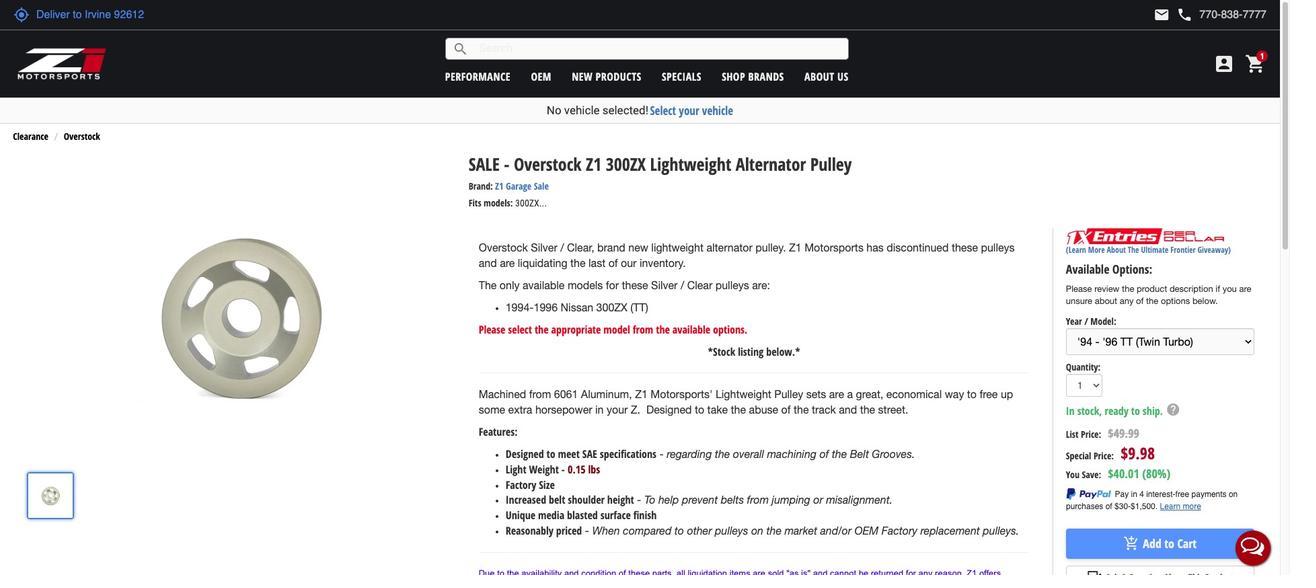Task type: locate. For each thing, give the bounding box(es) containing it.
1 horizontal spatial your
[[679, 103, 699, 118]]

from up extra
[[529, 388, 551, 401]]

up
[[1001, 388, 1013, 401]]

last
[[589, 257, 606, 269]]

price: inside special price: $9.98 you save: $40.01 (80%)
[[1094, 450, 1114, 463]]

1 horizontal spatial are
[[829, 388, 844, 401]]

market
[[785, 525, 817, 537]]

overstock
[[64, 130, 100, 142], [514, 152, 582, 176], [479, 242, 528, 254]]

unsure
[[1066, 296, 1093, 306]]

1 vertical spatial please
[[479, 322, 506, 337]]

z1 inside overstock silver / clear, brand new lightweight alternator pulley. z1 motorsports has discontinued these pulleys and are liquidating the last of our inventory.
[[789, 242, 802, 254]]

0 vertical spatial designed
[[646, 404, 692, 416]]

are inside "machined from 6061 aluminum, z1 motorsports' lightweight pulley sets are a great, economical way to free up some extra horsepower in your z.  designed to take the abuse of the track and the street."
[[829, 388, 844, 401]]

the right the on at right
[[767, 525, 782, 537]]

0 vertical spatial 300zx
[[606, 152, 646, 176]]

machining
[[767, 448, 817, 460]]

discontinued
[[887, 242, 949, 254]]

pulleys inside designed to meet sae specifications - regarding the overall machining of the belt grooves. light weight - 0.15 lbs factory size increased belt shoulder height - to help prevent belts from jumping or misalignment. unique media blasted surface finish reasonably priced - when compared to other pulleys on the market and/or oem factory replacement pulleys.
[[715, 525, 748, 537]]

of inside (learn more about the ultimate frontier giveaway) available options: please review the product description if you are unsure about any of the options below.
[[1136, 296, 1144, 306]]

weight
[[529, 462, 559, 477]]

silver down inventory.
[[651, 279, 678, 291]]

300zx down selected!
[[606, 152, 646, 176]]

1 horizontal spatial available
[[673, 322, 711, 337]]

new up our
[[629, 242, 649, 254]]

garage
[[506, 179, 532, 192]]

0 vertical spatial your
[[679, 103, 699, 118]]

new
[[572, 69, 593, 84], [629, 242, 649, 254]]

please up unsure
[[1066, 284, 1092, 294]]

0 horizontal spatial factory
[[506, 477, 536, 492]]

0 vertical spatial pulley
[[811, 152, 852, 176]]

from right belts
[[747, 494, 769, 506]]

giveaway)
[[1198, 244, 1231, 256]]

1 horizontal spatial pulley
[[811, 152, 852, 176]]

0 horizontal spatial your
[[607, 404, 628, 416]]

pulley for alternator
[[811, 152, 852, 176]]

1 vertical spatial available
[[673, 322, 711, 337]]

0 horizontal spatial are
[[500, 257, 515, 269]]

2 vertical spatial overstock
[[479, 242, 528, 254]]

machined
[[479, 388, 526, 401]]

clear
[[687, 279, 713, 291]]

(80%)
[[1143, 465, 1171, 482]]

2 vertical spatial are
[[829, 388, 844, 401]]

- right sale
[[504, 152, 510, 176]]

the left the only
[[479, 279, 497, 291]]

overstock inside overstock silver / clear, brand new lightweight alternator pulley. z1 motorsports has discontinued these pulleys and are liquidating the last of our inventory.
[[479, 242, 528, 254]]

2 vertical spatial pulleys
[[715, 525, 748, 537]]

oem right and/or
[[855, 525, 879, 537]]

and down a
[[839, 404, 857, 416]]

$40.01
[[1108, 465, 1140, 482]]

overstock right clearance link
[[64, 130, 100, 142]]

to right add at the bottom right of page
[[1165, 535, 1175, 551]]

1 vertical spatial /
[[681, 279, 684, 291]]

performance link
[[445, 69, 511, 84]]

/ left clear
[[681, 279, 684, 291]]

help right ship.
[[1166, 403, 1181, 417]]

0 vertical spatial please
[[1066, 284, 1092, 294]]

2 horizontal spatial from
[[747, 494, 769, 506]]

1 vertical spatial these
[[622, 279, 648, 291]]

some
[[479, 404, 505, 416]]

your right in
[[607, 404, 628, 416]]

factory down light
[[506, 477, 536, 492]]

increased
[[506, 493, 546, 508]]

our
[[621, 257, 637, 269]]

300zx
[[606, 152, 646, 176], [597, 301, 628, 313]]

1 horizontal spatial silver
[[651, 279, 678, 291]]

about right more
[[1107, 244, 1126, 256]]

ultimate
[[1141, 244, 1169, 256]]

designed inside "machined from 6061 aluminum, z1 motorsports' lightweight pulley sets are a great, economical way to free up some extra horsepower in your z.  designed to take the abuse of the track and the street."
[[646, 404, 692, 416]]

add
[[1143, 535, 1162, 551]]

and left liquidating
[[479, 257, 497, 269]]

brands
[[748, 69, 784, 84]]

the only available models for these silver / clear pulleys are:
[[479, 279, 770, 291]]

brand:
[[469, 179, 493, 192]]

you
[[1066, 468, 1080, 481]]

vehicle inside the "no vehicle selected! select your vehicle"
[[564, 104, 600, 117]]

take
[[708, 404, 728, 416]]

your
[[679, 103, 699, 118], [607, 404, 628, 416]]

these right discontinued
[[952, 242, 978, 254]]

you
[[1223, 284, 1237, 294]]

price:
[[1081, 428, 1102, 441], [1094, 450, 1114, 463]]

lightweight up the abuse
[[716, 388, 772, 401]]

the down product
[[1146, 296, 1159, 306]]

are for available
[[1240, 284, 1252, 294]]

0 horizontal spatial silver
[[531, 242, 558, 254]]

your right select
[[679, 103, 699, 118]]

regarding
[[667, 448, 712, 460]]

300zx down for
[[597, 301, 628, 313]]

new products link
[[572, 69, 642, 84]]

help right to
[[659, 494, 679, 506]]

are left a
[[829, 388, 844, 401]]

1 horizontal spatial from
[[633, 322, 653, 337]]

model:
[[1091, 315, 1117, 328]]

selected!
[[603, 104, 649, 117]]

1 vertical spatial pulley
[[775, 388, 803, 401]]

price: up save:
[[1094, 450, 1114, 463]]

sets
[[806, 388, 826, 401]]

price: for $49.99
[[1081, 428, 1102, 441]]

0 horizontal spatial new
[[572, 69, 593, 84]]

please
[[1066, 284, 1092, 294], [479, 322, 506, 337]]

overall
[[733, 448, 764, 460]]

designed inside designed to meet sae specifications - regarding the overall machining of the belt grooves. light weight - 0.15 lbs factory size increased belt shoulder height - to help prevent belts from jumping or misalignment. unique media blasted surface finish reasonably priced - when compared to other pulleys on the market and/or oem factory replacement pulleys.
[[506, 447, 544, 461]]

of right 'any'
[[1136, 296, 1144, 306]]

phone link
[[1177, 7, 1267, 23]]

1 vertical spatial your
[[607, 404, 628, 416]]

about left 'us'
[[805, 69, 835, 84]]

overstock up sale
[[514, 152, 582, 176]]

to up weight
[[547, 447, 555, 461]]

the right model
[[656, 322, 670, 337]]

z1 motorsports logo image
[[17, 47, 107, 81]]

overstock up the only
[[479, 242, 528, 254]]

the inside (learn more about the ultimate frontier giveaway) available options: please review the product description if you are unsure about any of the options below.
[[1128, 244, 1139, 256]]

1 horizontal spatial these
[[952, 242, 978, 254]]

to inside in stock, ready to ship. help
[[1131, 404, 1140, 419]]

1 vertical spatial price:
[[1094, 450, 1114, 463]]

1 vertical spatial designed
[[506, 447, 544, 461]]

1 vertical spatial and
[[839, 404, 857, 416]]

belt
[[549, 493, 565, 508]]

please left select
[[479, 322, 506, 337]]

2 vertical spatial from
[[747, 494, 769, 506]]

0 vertical spatial price:
[[1081, 428, 1102, 441]]

1 vertical spatial new
[[629, 242, 649, 254]]

0 vertical spatial from
[[633, 322, 653, 337]]

0 horizontal spatial and
[[479, 257, 497, 269]]

designed down motorsports'
[[646, 404, 692, 416]]

1 vertical spatial the
[[479, 279, 497, 291]]

account_box
[[1214, 53, 1235, 75]]

the up 'any'
[[1122, 284, 1135, 294]]

price: right list
[[1081, 428, 1102, 441]]

1 horizontal spatial about
[[1107, 244, 1126, 256]]

the up options:
[[1128, 244, 1139, 256]]

0 vertical spatial are
[[500, 257, 515, 269]]

1 horizontal spatial help
[[1166, 403, 1181, 417]]

help
[[1166, 403, 1181, 417], [659, 494, 679, 506]]

designed up light
[[506, 447, 544, 461]]

pulley right "alternator"
[[811, 152, 852, 176]]

pulley
[[811, 152, 852, 176], [775, 388, 803, 401]]

of right machining
[[820, 448, 829, 460]]

pulley inside "machined from 6061 aluminum, z1 motorsports' lightweight pulley sets are a great, economical way to free up some extra horsepower in your z.  designed to take the abuse of the track and the street."
[[775, 388, 803, 401]]

of down brand
[[609, 257, 618, 269]]

of inside designed to meet sae specifications - regarding the overall machining of the belt grooves. light weight - 0.15 lbs factory size increased belt shoulder height - to help prevent belts from jumping or misalignment. unique media blasted surface finish reasonably priced - when compared to other pulleys on the market and/or oem factory replacement pulleys.
[[820, 448, 829, 460]]

lightweight inside "machined from 6061 aluminum, z1 motorsports' lightweight pulley sets are a great, economical way to free up some extra horsepower in your z.  designed to take the abuse of the track and the street."
[[716, 388, 772, 401]]

1 horizontal spatial factory
[[882, 525, 918, 537]]

about
[[1095, 296, 1118, 306]]

0 vertical spatial /
[[561, 242, 564, 254]]

factory down misalignment.
[[882, 525, 918, 537]]

- inside sale - overstock z1 300zx lightweight alternator pulley brand: z1 garage sale fits models: 300zx...
[[504, 152, 510, 176]]

of right the abuse
[[781, 404, 791, 416]]

1 horizontal spatial oem
[[855, 525, 879, 537]]

0 vertical spatial silver
[[531, 242, 558, 254]]

(learn more about the ultimate frontier giveaway) link
[[1066, 244, 1231, 256]]

lightweight inside sale - overstock z1 300zx lightweight alternator pulley brand: z1 garage sale fits models: 300zx...
[[650, 152, 732, 176]]

are for alternator
[[500, 257, 515, 269]]

product
[[1137, 284, 1168, 294]]

the
[[1128, 244, 1139, 256], [479, 279, 497, 291]]

description
[[1170, 284, 1214, 294]]

media
[[538, 508, 565, 523]]

0 horizontal spatial oem
[[531, 69, 552, 84]]

0 vertical spatial lightweight
[[650, 152, 732, 176]]

1 horizontal spatial vehicle
[[702, 103, 733, 118]]

0 vertical spatial about
[[805, 69, 835, 84]]

sale
[[534, 179, 549, 192]]

1 vertical spatial silver
[[651, 279, 678, 291]]

options:
[[1113, 261, 1153, 277]]

0 horizontal spatial the
[[479, 279, 497, 291]]

1 vertical spatial overstock
[[514, 152, 582, 176]]

the left belt
[[832, 448, 847, 460]]

to left other
[[675, 525, 684, 537]]

or
[[814, 494, 823, 506]]

1 horizontal spatial /
[[681, 279, 684, 291]]

year
[[1066, 315, 1082, 328]]

from down (tt)
[[633, 322, 653, 337]]

6061
[[554, 388, 578, 401]]

0 vertical spatial the
[[1128, 244, 1139, 256]]

0 vertical spatial and
[[479, 257, 497, 269]]

0 vertical spatial these
[[952, 242, 978, 254]]

0 horizontal spatial vehicle
[[564, 104, 600, 117]]

and/or
[[820, 525, 852, 537]]

about us
[[805, 69, 849, 84]]

are up the only
[[500, 257, 515, 269]]

only
[[500, 279, 520, 291]]

1 vertical spatial about
[[1107, 244, 1126, 256]]

and inside overstock silver / clear, brand new lightweight alternator pulley. z1 motorsports has discontinued these pulleys and are liquidating the last of our inventory.
[[479, 257, 497, 269]]

shop brands
[[722, 69, 784, 84]]

0 horizontal spatial pulley
[[775, 388, 803, 401]]

1 horizontal spatial the
[[1128, 244, 1139, 256]]

0 vertical spatial factory
[[506, 477, 536, 492]]

pulley left sets
[[775, 388, 803, 401]]

oem inside designed to meet sae specifications - regarding the overall machining of the belt grooves. light weight - 0.15 lbs factory size increased belt shoulder height - to help prevent belts from jumping or misalignment. unique media blasted surface finish reasonably priced - when compared to other pulleys on the market and/or oem factory replacement pulleys.
[[855, 525, 879, 537]]

1996
[[534, 301, 558, 313]]

the down sets
[[794, 404, 809, 416]]

your inside "machined from 6061 aluminum, z1 motorsports' lightweight pulley sets are a great, economical way to free up some extra horsepower in your z.  designed to take the abuse of the track and the street."
[[607, 404, 628, 416]]

0 vertical spatial overstock
[[64, 130, 100, 142]]

1 horizontal spatial designed
[[646, 404, 692, 416]]

available up *stock
[[673, 322, 711, 337]]

are inside overstock silver / clear, brand new lightweight alternator pulley. z1 motorsports has discontinued these pulleys and are liquidating the last of our inventory.
[[500, 257, 515, 269]]

1 horizontal spatial please
[[1066, 284, 1092, 294]]

0 vertical spatial help
[[1166, 403, 1181, 417]]

the down clear,
[[571, 257, 586, 269]]

ship.
[[1143, 404, 1163, 419]]

1 vertical spatial are
[[1240, 284, 1252, 294]]

available down liquidating
[[523, 279, 565, 291]]

1 vertical spatial from
[[529, 388, 551, 401]]

are right you
[[1240, 284, 1252, 294]]

silver
[[531, 242, 558, 254], [651, 279, 678, 291]]

of
[[609, 257, 618, 269], [1136, 296, 1144, 306], [781, 404, 791, 416], [820, 448, 829, 460]]

1 vertical spatial help
[[659, 494, 679, 506]]

vehicle right no
[[564, 104, 600, 117]]

lightweight down select your vehicle link
[[650, 152, 732, 176]]

0 horizontal spatial designed
[[506, 447, 544, 461]]

models
[[568, 279, 603, 291]]

oem up no
[[531, 69, 552, 84]]

aluminum,
[[581, 388, 632, 401]]

1 vertical spatial lightweight
[[716, 388, 772, 401]]

2 horizontal spatial are
[[1240, 284, 1252, 294]]

performance
[[445, 69, 511, 84]]

1 vertical spatial factory
[[882, 525, 918, 537]]

0 horizontal spatial /
[[561, 242, 564, 254]]

0 horizontal spatial please
[[479, 322, 506, 337]]

1 horizontal spatial and
[[839, 404, 857, 416]]

are inside (learn more about the ultimate frontier giveaway) available options: please review the product description if you are unsure about any of the options below.
[[1240, 284, 1252, 294]]

pulley for lightweight
[[775, 388, 803, 401]]

in
[[595, 404, 604, 416]]

specifications
[[600, 447, 657, 461]]

from
[[633, 322, 653, 337], [529, 388, 551, 401], [747, 494, 769, 506]]

no
[[547, 104, 562, 117]]

0 vertical spatial pulleys
[[981, 242, 1015, 254]]

price: inside list price: $49.99
[[1081, 428, 1102, 441]]

silver up liquidating
[[531, 242, 558, 254]]

0 horizontal spatial from
[[529, 388, 551, 401]]

new left "products"
[[572, 69, 593, 84]]

these up (tt)
[[622, 279, 648, 291]]

pulley inside sale - overstock z1 300zx lightweight alternator pulley brand: z1 garage sale fits models: 300zx...
[[811, 152, 852, 176]]

to left ship.
[[1131, 404, 1140, 419]]

2 horizontal spatial /
[[1085, 315, 1088, 328]]

- left regarding
[[660, 448, 664, 460]]

0 horizontal spatial help
[[659, 494, 679, 506]]

0 horizontal spatial available
[[523, 279, 565, 291]]

vehicle down shop
[[702, 103, 733, 118]]

2 vertical spatial /
[[1085, 315, 1088, 328]]

lightweight
[[650, 152, 732, 176], [716, 388, 772, 401]]

/ left clear,
[[561, 242, 564, 254]]

meet
[[558, 447, 580, 461]]

/ right the year
[[1085, 315, 1088, 328]]

overstock inside sale - overstock z1 300zx lightweight alternator pulley brand: z1 garage sale fits models: 300zx...
[[514, 152, 582, 176]]

from inside "machined from 6061 aluminum, z1 motorsports' lightweight pulley sets are a great, economical way to free up some extra horsepower in your z.  designed to take the abuse of the track and the street."
[[529, 388, 551, 401]]

account_box link
[[1210, 53, 1239, 75]]

in stock, ready to ship. help
[[1066, 403, 1181, 419]]

price: for $9.98
[[1094, 450, 1114, 463]]

mail phone
[[1154, 7, 1193, 23]]

0 vertical spatial oem
[[531, 69, 552, 84]]

horsepower
[[535, 404, 592, 416]]

jumping
[[772, 494, 811, 506]]

1 vertical spatial oem
[[855, 525, 879, 537]]

to left "free"
[[967, 388, 977, 401]]

vehicle
[[702, 103, 733, 118], [564, 104, 600, 117]]

specials link
[[662, 69, 702, 84]]

1 horizontal spatial new
[[629, 242, 649, 254]]



Task type: describe. For each thing, give the bounding box(es) containing it.
- left to
[[637, 494, 642, 506]]

$49.99
[[1108, 425, 1140, 441]]

overstock for overstock
[[64, 130, 100, 142]]

add_shopping_cart add to cart
[[1124, 535, 1197, 552]]

priced
[[556, 524, 582, 538]]

and inside "machined from 6061 aluminum, z1 motorsports' lightweight pulley sets are a great, economical way to free up some extra horsepower in your z.  designed to take the abuse of the track and the street."
[[839, 404, 857, 416]]

a
[[847, 388, 853, 401]]

300zx inside sale - overstock z1 300zx lightweight alternator pulley brand: z1 garage sale fits models: 300zx...
[[606, 152, 646, 176]]

reasonably
[[506, 524, 554, 538]]

options.
[[713, 322, 748, 337]]

the down great,
[[860, 404, 875, 416]]

motorsports
[[805, 242, 864, 254]]

pulleys inside overstock silver / clear, brand new lightweight alternator pulley. z1 motorsports has discontinued these pulleys and are liquidating the last of our inventory.
[[981, 242, 1015, 254]]

(tt)
[[631, 301, 649, 313]]

light
[[506, 462, 527, 477]]

frontier
[[1171, 244, 1196, 256]]

nissan
[[561, 301, 594, 313]]

0 vertical spatial available
[[523, 279, 565, 291]]

overstock for overstock silver / clear, brand new lightweight alternator pulley. z1 motorsports has discontinued these pulleys and are liquidating the last of our inventory.
[[479, 242, 528, 254]]

quantity:
[[1066, 361, 1101, 374]]

1994-1996 nissan 300zx (tt)
[[506, 301, 649, 313]]

300zx...
[[515, 198, 547, 208]]

liquidating
[[518, 257, 568, 269]]

about us link
[[805, 69, 849, 84]]

on
[[751, 525, 764, 537]]

0 horizontal spatial about
[[805, 69, 835, 84]]

options
[[1161, 296, 1190, 306]]

stock,
[[1078, 404, 1102, 419]]

any
[[1120, 296, 1134, 306]]

great,
[[856, 388, 884, 401]]

these inside overstock silver / clear, brand new lightweight alternator pulley. z1 motorsports has discontinued these pulleys and are liquidating the last of our inventory.
[[952, 242, 978, 254]]

are:
[[752, 279, 770, 291]]

0.15
[[568, 462, 586, 477]]

the right take
[[731, 404, 746, 416]]

size
[[539, 477, 555, 492]]

motorsports'
[[651, 388, 713, 401]]

alternator
[[736, 152, 806, 176]]

*stock
[[708, 344, 736, 359]]

help inside designed to meet sae specifications - regarding the overall machining of the belt grooves. light weight - 0.15 lbs factory size increased belt shoulder height - to help prevent belts from jumping or misalignment. unique media blasted surface finish reasonably priced - when compared to other pulleys on the market and/or oem factory replacement pulleys.
[[659, 494, 679, 506]]

/ inside overstock silver / clear, brand new lightweight alternator pulley. z1 motorsports has discontinued these pulleys and are liquidating the last of our inventory.
[[561, 242, 564, 254]]

to inside add_shopping_cart add to cart
[[1165, 535, 1175, 551]]

- down blasted
[[585, 525, 589, 537]]

1994-
[[506, 301, 534, 313]]

1 vertical spatial 300zx
[[597, 301, 628, 313]]

from inside designed to meet sae specifications - regarding the overall machining of the belt grooves. light weight - 0.15 lbs factory size increased belt shoulder height - to help prevent belts from jumping or misalignment. unique media blasted surface finish reasonably priced - when compared to other pulleys on the market and/or oem factory replacement pulleys.
[[747, 494, 769, 506]]

when
[[592, 525, 620, 537]]

overstock link
[[64, 130, 100, 142]]

brand
[[597, 242, 626, 254]]

save:
[[1082, 468, 1102, 481]]

no vehicle selected! select your vehicle
[[547, 103, 733, 118]]

more
[[1088, 244, 1105, 256]]

in
[[1066, 404, 1075, 419]]

track
[[812, 404, 836, 416]]

compared
[[623, 525, 672, 537]]

products
[[596, 69, 642, 84]]

to left take
[[695, 404, 705, 416]]

listing
[[738, 344, 764, 359]]

to
[[644, 494, 656, 506]]

0 horizontal spatial these
[[622, 279, 648, 291]]

please inside (learn more about the ultimate frontier giveaway) available options: please review the product description if you are unsure about any of the options below.
[[1066, 284, 1092, 294]]

grooves.
[[872, 448, 915, 460]]

- left the 0.15
[[562, 462, 565, 477]]

the inside overstock silver / clear, brand new lightweight alternator pulley. z1 motorsports has discontinued these pulleys and are liquidating the last of our inventory.
[[571, 257, 586, 269]]

silver inside overstock silver / clear, brand new lightweight alternator pulley. z1 motorsports has discontinued these pulleys and are liquidating the last of our inventory.
[[531, 242, 558, 254]]

model
[[604, 322, 630, 337]]

features:
[[479, 425, 518, 439]]

1 vertical spatial pulleys
[[716, 279, 749, 291]]

finish
[[634, 508, 657, 523]]

phone
[[1177, 7, 1193, 23]]

my_location
[[13, 7, 30, 23]]

oem link
[[531, 69, 552, 84]]

designed to meet sae specifications - regarding the overall machining of the belt grooves. light weight - 0.15 lbs factory size increased belt shoulder height - to help prevent belts from jumping or misalignment. unique media blasted surface finish reasonably priced - when compared to other pulleys on the market and/or oem factory replacement pulleys.
[[506, 447, 1019, 538]]

select
[[508, 322, 532, 337]]

help inside in stock, ready to ship. help
[[1166, 403, 1181, 417]]

of inside overstock silver / clear, brand new lightweight alternator pulley. z1 motorsports has discontinued these pulleys and are liquidating the last of our inventory.
[[609, 257, 618, 269]]

sale
[[469, 152, 500, 176]]

z1 inside "machined from 6061 aluminum, z1 motorsports' lightweight pulley sets are a great, economical way to free up some extra horsepower in your z.  designed to take the abuse of the track and the street."
[[635, 388, 648, 401]]

unique
[[506, 508, 536, 523]]

belt
[[850, 448, 869, 460]]

select your vehicle link
[[650, 103, 733, 118]]

free
[[980, 388, 998, 401]]

shopping_cart link
[[1242, 53, 1267, 75]]

new inside overstock silver / clear, brand new lightweight alternator pulley. z1 motorsports has discontinued these pulleys and are liquidating the last of our inventory.
[[629, 242, 649, 254]]

for
[[606, 279, 619, 291]]

blasted
[[567, 508, 598, 523]]

0 vertical spatial new
[[572, 69, 593, 84]]

of inside "machined from 6061 aluminum, z1 motorsports' lightweight pulley sets are a great, economical way to free up some extra horsepower in your z.  designed to take the abuse of the track and the street."
[[781, 404, 791, 416]]

has
[[867, 242, 884, 254]]

shop
[[722, 69, 746, 84]]

Search search field
[[469, 38, 848, 59]]

models:
[[484, 196, 513, 209]]

clearance
[[13, 130, 48, 142]]

overstock silver / clear, brand new lightweight alternator pulley. z1 motorsports has discontinued these pulleys and are liquidating the last of our inventory.
[[479, 242, 1015, 269]]

(learn
[[1066, 244, 1086, 256]]

surface
[[601, 508, 631, 523]]

year / model:
[[1066, 315, 1117, 328]]

$9.98
[[1121, 442, 1155, 465]]

shopping_cart
[[1245, 53, 1267, 75]]

sae
[[583, 447, 597, 461]]

the right select
[[535, 322, 549, 337]]

fits
[[469, 196, 481, 209]]

add_shopping_cart
[[1124, 536, 1140, 552]]

about inside (learn more about the ultimate frontier giveaway) available options: please review the product description if you are unsure about any of the options below.
[[1107, 244, 1126, 256]]

the left overall
[[715, 448, 730, 460]]

economical
[[887, 388, 942, 401]]

alternator
[[707, 242, 753, 254]]



Task type: vqa. For each thing, say whether or not it's contained in the screenshot.
the bottom The
yes



